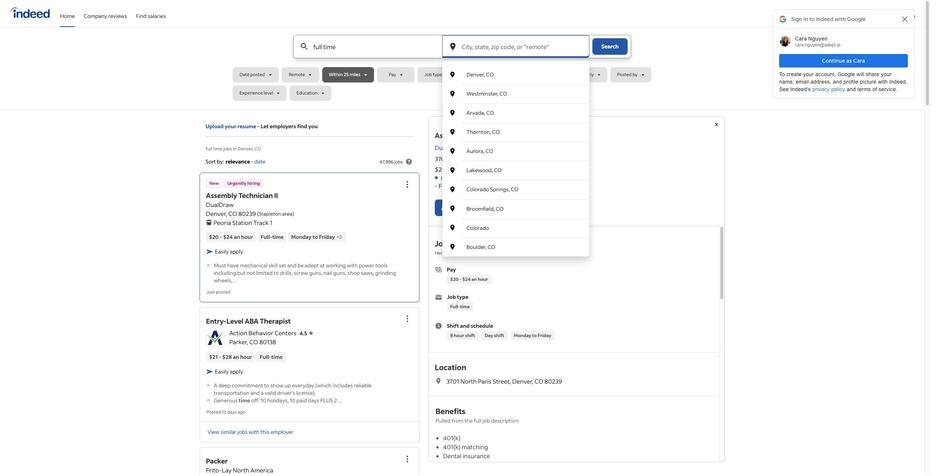 Task type: describe. For each thing, give the bounding box(es) containing it.
4.5 out of five stars rating image
[[299, 330, 313, 337]]

dualdraw (opens in a new tab) image
[[464, 145, 470, 151]]

transit information image
[[206, 218, 212, 226]]

search suggestions list box
[[442, 65, 589, 257]]

job actions for entry-level aba therapist is collapsed image
[[403, 314, 412, 323]]



Task type: locate. For each thing, give the bounding box(es) containing it.
search: Job title, keywords, or company text field
[[312, 35, 429, 58]]

Edit location text field
[[460, 35, 589, 58]]

close job details image
[[712, 120, 721, 129]]

None search field
[[233, 35, 692, 257]]

company logo image
[[206, 329, 224, 347]]

job actions for packer is collapsed image
[[403, 455, 412, 464]]

job actions for assembly technician ii is collapsed image
[[403, 180, 412, 189]]

save this job image
[[488, 203, 497, 212]]

help icon image
[[404, 157, 413, 166]]



Task type: vqa. For each thing, say whether or not it's contained in the screenshot.
Messages Unread Count 0 Image
no



